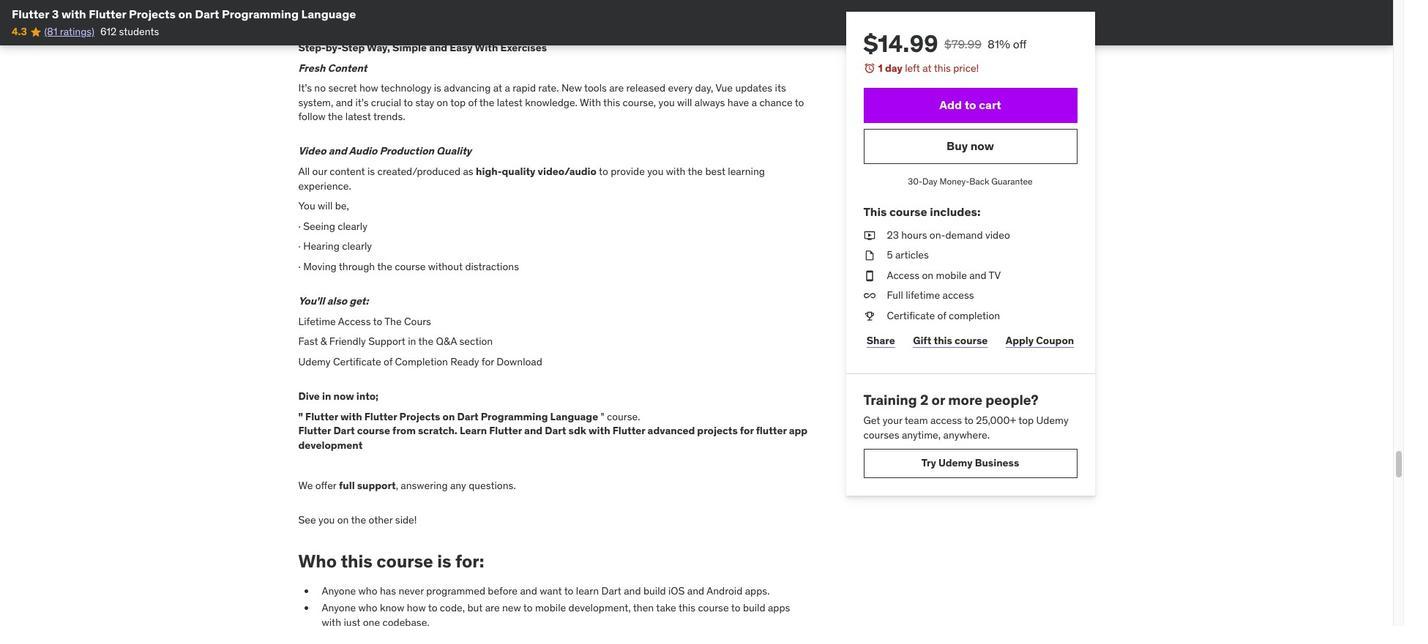 Task type: locate. For each thing, give the bounding box(es) containing it.
1 xsmall image from the top
[[864, 248, 875, 263]]

1 vertical spatial now
[[334, 390, 354, 403]]

1 horizontal spatial projects
[[400, 410, 440, 423]]

certificate down friendly
[[333, 355, 381, 368]]

will left "be,"
[[318, 199, 333, 213]]

0 horizontal spatial will
[[318, 199, 333, 213]]

to
[[404, 96, 413, 109], [795, 96, 804, 109], [965, 97, 977, 112], [599, 165, 608, 178], [373, 315, 382, 328], [965, 414, 974, 427], [564, 584, 574, 597], [428, 601, 438, 615], [523, 601, 533, 615], [731, 601, 741, 615]]

5
[[887, 248, 893, 262]]

who up one
[[359, 601, 378, 615]]

xsmall image
[[864, 228, 875, 243], [864, 269, 875, 283], [864, 309, 875, 323]]

with left 'just'
[[322, 616, 341, 626]]

provide
[[611, 165, 645, 178]]

in right dive
[[322, 390, 331, 403]]

1 vertical spatial mobile
[[535, 601, 566, 615]]

" down dive
[[298, 410, 303, 423]]

0 horizontal spatial certificate
[[333, 355, 381, 368]]

to inside training 2 or more people? get your team access to 25,000+ top udemy courses anytime, anywhere.
[[965, 414, 974, 427]]

top inside training 2 or more people? get your team access to 25,000+ top udemy courses anytime, anywhere.
[[1019, 414, 1034, 427]]

the right follow
[[328, 110, 343, 123]]

0 horizontal spatial now
[[334, 390, 354, 403]]

you right see
[[319, 514, 335, 527]]

anywhere.
[[944, 428, 990, 442]]

$14.99 $79.99 81% off
[[864, 29, 1027, 59]]

are inside anyone who has never programmed before and want to learn dart and build ios and android apps. anyone who know how to code, but are new to mobile development, then take this course to build apps with just one codebase.
[[485, 601, 500, 615]]

easy
[[450, 41, 473, 54]]

" left course.
[[601, 410, 605, 423]]

are right but
[[485, 601, 500, 615]]

1 vertical spatial programming
[[481, 410, 548, 423]]

advancing
[[444, 81, 491, 95]]

0 horizontal spatial how
[[360, 81, 378, 95]]

the left "q&a"
[[419, 335, 434, 348]]

xsmall image for access
[[864, 269, 875, 283]]

0 vertical spatial latest
[[497, 96, 523, 109]]

0 vertical spatial udemy
[[298, 355, 331, 368]]

flutter up 4.3
[[12, 7, 49, 21]]

created/produced
[[377, 165, 461, 178]]

0 vertical spatial ·
[[298, 220, 301, 233]]

0 vertical spatial a
[[475, 1, 481, 14]]

we offer full support , answering any questions.
[[298, 479, 516, 492]]

0 horizontal spatial of
[[384, 355, 393, 368]]

1 horizontal spatial access
[[887, 269, 920, 282]]

of down full lifetime access
[[938, 309, 947, 322]]

udemy
[[298, 355, 331, 368], [1037, 414, 1069, 427], [939, 456, 973, 469]]

step-
[[298, 41, 326, 54]]

team
[[905, 414, 928, 427]]

0 horizontal spatial "
[[298, 410, 303, 423]]

0 vertical spatial how
[[360, 81, 378, 95]]

flutter down dive
[[305, 410, 338, 423]]

latest down the rapid
[[497, 96, 523, 109]]

share
[[867, 334, 895, 347]]

1 vertical spatial build
[[743, 601, 766, 615]]

0 horizontal spatial a
[[475, 1, 481, 14]]

0 horizontal spatial projects
[[129, 7, 176, 21]]

1
[[878, 62, 883, 75]]

1 vertical spatial access
[[338, 315, 371, 328]]

build up the then
[[644, 584, 666, 597]]

· left moving
[[298, 260, 301, 273]]

0 vertical spatial now
[[971, 138, 994, 153]]

2 xsmall image from the top
[[864, 269, 875, 283]]

1 vertical spatial for
[[740, 424, 754, 437]]

2 horizontal spatial of
[[938, 309, 947, 322]]

mobile inside anyone who has never programmed before and want to learn dart and build ios and android apps. anyone who know how to code, but are new to mobile development, then take this course to build apps with just one codebase.
[[535, 601, 566, 615]]

udemy down fast
[[298, 355, 331, 368]]

you right provide
[[648, 165, 664, 178]]

xsmall image left full
[[864, 289, 875, 303]]

0 horizontal spatial udemy
[[298, 355, 331, 368]]

to left code,
[[428, 601, 438, 615]]

1 vertical spatial is
[[368, 165, 375, 178]]

support
[[368, 335, 406, 348]]

1 vertical spatial who
[[359, 601, 378, 615]]

1 horizontal spatial are
[[609, 81, 624, 95]]

1 horizontal spatial "
[[601, 410, 605, 423]]

1 xsmall image from the top
[[864, 228, 875, 243]]

top down people?
[[1019, 414, 1034, 427]]

2 who from the top
[[359, 601, 378, 615]]

with inside anyone who has never programmed before and want to learn dart and build ios and android apps. anyone who know how to code, but are new to mobile development, then take this course to build apps with just one codebase.
[[322, 616, 341, 626]]

1 vertical spatial with
[[580, 96, 601, 109]]

you'll
[[298, 295, 325, 308]]

3 xsmall image from the top
[[864, 309, 875, 323]]

now right buy
[[971, 138, 994, 153]]

3
[[52, 7, 59, 21]]

· left hearing on the top left of page
[[298, 240, 301, 253]]

0 vertical spatial with
[[475, 41, 498, 54]]

are right tools
[[609, 81, 624, 95]]

clearly up 'through'
[[342, 240, 372, 253]]

is for content
[[368, 165, 375, 178]]

1 horizontal spatial top
[[1019, 414, 1034, 427]]

0 vertical spatial who
[[359, 584, 378, 597]]

how up codebase.
[[407, 601, 426, 615]]

0 vertical spatial is
[[434, 81, 442, 95]]

who left the has
[[359, 584, 378, 597]]

course inside anyone who has never programmed before and want to learn dart and build ios and android apps. anyone who know how to code, but are new to mobile development, then take this course to build apps with just one codebase.
[[698, 601, 729, 615]]

of
[[468, 96, 477, 109], [938, 309, 947, 322], [384, 355, 393, 368]]

1 horizontal spatial udemy
[[939, 456, 973, 469]]

get:
[[349, 295, 369, 308]]

0 vertical spatial anyone
[[322, 584, 356, 597]]

"
[[298, 410, 303, 423], [601, 410, 605, 423]]

2 horizontal spatial a
[[752, 96, 757, 109]]

0 horizontal spatial access
[[338, 315, 371, 328]]

with
[[61, 7, 86, 21], [666, 165, 686, 178], [341, 410, 362, 423], [589, 424, 610, 437], [322, 616, 341, 626]]

0 horizontal spatial are
[[485, 601, 500, 615]]

0 vertical spatial of
[[468, 96, 477, 109]]

build down apps. on the bottom right of the page
[[743, 601, 766, 615]]

to inside to provide you with the best learning experience.
[[599, 165, 608, 178]]

1 horizontal spatial will
[[677, 96, 692, 109]]

who
[[359, 584, 378, 597], [359, 601, 378, 615]]

in
[[408, 335, 416, 348], [322, 390, 331, 403]]

crucial
[[371, 96, 401, 109]]

1 who from the top
[[359, 584, 378, 597]]

of inside step-by-step way, simple and easy with exercises fresh content it's no secret how technology is advancing at a rapid rate. new tools are released every day, vue updates its system, and it's crucial to stay on top of the latest knowledge. with this course, you will always have a chance to follow the latest trends.
[[468, 96, 477, 109]]

audio
[[349, 145, 377, 158]]

this down tools
[[603, 96, 620, 109]]

xsmall image
[[864, 248, 875, 263], [864, 289, 875, 303]]

1 horizontal spatial in
[[408, 335, 416, 348]]

course up hours
[[890, 205, 928, 219]]

in inside you'll also get: lifetime access to the cours fast & friendly support in the q&a section udemy certificate of completion ready for download
[[408, 335, 416, 348]]

at inside step-by-step way, simple and easy with exercises fresh content it's no secret how technology is advancing at a rapid rate. new tools are released every day, vue updates its system, and it's crucial to stay on top of the latest knowledge. with this course, you will always have a chance to follow the latest trends.
[[493, 81, 502, 95]]

trends.
[[373, 110, 405, 123]]

clearly down "be,"
[[338, 220, 368, 233]]

1 horizontal spatial of
[[468, 96, 477, 109]]

our
[[312, 165, 327, 178]]

dive
[[298, 390, 320, 403]]

2 horizontal spatial udemy
[[1037, 414, 1069, 427]]

1 vertical spatial access
[[931, 414, 962, 427]]

how up it's
[[360, 81, 378, 95]]

for right ready
[[482, 355, 494, 368]]

course left without
[[395, 260, 426, 273]]

the right 'through'
[[377, 260, 392, 273]]

day
[[923, 175, 938, 186]]

mobile down want
[[535, 601, 566, 615]]

dart
[[195, 7, 219, 21], [457, 410, 479, 423], [333, 424, 355, 437], [545, 424, 566, 437], [602, 584, 622, 597]]

top down advancing
[[451, 96, 466, 109]]

0 horizontal spatial at
[[493, 81, 502, 95]]

the inside to provide you with the best learning experience.
[[688, 165, 703, 178]]

programming inside dive in now into; " flutter with flutter projects on dart programming language " course. flutter dart course from scratch. learn flutter and dart sdk with flutter advanced projects for flutter app development
[[481, 410, 548, 423]]

apps.
[[745, 584, 770, 597]]

1 horizontal spatial how
[[407, 601, 426, 615]]

try
[[922, 456, 936, 469]]

step
[[342, 41, 365, 54]]

programming
[[222, 7, 299, 21], [481, 410, 548, 423]]

be,
[[335, 199, 349, 213]]

to left provide
[[599, 165, 608, 178]]

0 vertical spatial certificate
[[887, 309, 935, 322]]

0 horizontal spatial top
[[451, 96, 466, 109]]

2 vertical spatial ·
[[298, 260, 301, 273]]

video/audio
[[538, 165, 597, 178]]

scratch.
[[418, 424, 458, 437]]

access down access on mobile and tv
[[943, 289, 974, 302]]

stay
[[415, 96, 434, 109]]

course inside dive in now into; " flutter with flutter projects on dart programming language " course. flutter dart course from scratch. learn flutter and dart sdk with flutter advanced projects for flutter app development
[[357, 424, 390, 437]]

now inside dive in now into; " flutter with flutter projects on dart programming language " course. flutter dart course from scratch. learn flutter and dart sdk with flutter advanced projects for flutter app development
[[334, 390, 354, 403]]

best
[[705, 165, 726, 178]]

but
[[467, 601, 483, 615]]

access down 5 articles
[[887, 269, 920, 282]]

exercises
[[500, 41, 547, 54]]

side!
[[395, 514, 417, 527]]

you down every
[[659, 96, 675, 109]]

1 horizontal spatial certificate
[[887, 309, 935, 322]]

friendly
[[329, 335, 366, 348]]

0 vertical spatial you
[[659, 96, 675, 109]]

is inside step-by-step way, simple and easy with exercises fresh content it's no secret how technology is advancing at a rapid rate. new tools are released every day, vue updates its system, and it's crucial to stay on top of the latest knowledge. with this course, you will always have a chance to follow the latest trends.
[[434, 81, 442, 95]]

1 vertical spatial in
[[322, 390, 331, 403]]

apply coupon
[[1006, 334, 1074, 347]]

of down support
[[384, 355, 393, 368]]

and down secret on the left of page
[[336, 96, 353, 109]]

1 horizontal spatial mobile
[[936, 269, 967, 282]]

coupon
[[1036, 334, 1074, 347]]

0 vertical spatial xsmall image
[[864, 228, 875, 243]]

0 vertical spatial language
[[301, 7, 356, 21]]

1 " from the left
[[298, 410, 303, 423]]

with down tools
[[580, 96, 601, 109]]

1 vertical spatial udemy
[[1037, 414, 1069, 427]]

1 horizontal spatial build
[[743, 601, 766, 615]]

for
[[482, 355, 494, 368], [740, 424, 754, 437]]

and right ios
[[687, 584, 705, 597]]

it's
[[298, 81, 312, 95]]

programming up step-
[[222, 7, 299, 21]]

1 vertical spatial anyone
[[322, 601, 356, 615]]

language up sdk
[[550, 410, 598, 423]]

for left flutter
[[740, 424, 754, 437]]

course left from in the left of the page
[[357, 424, 390, 437]]

course up 'never'
[[377, 550, 433, 573]]

0 vertical spatial xsmall image
[[864, 248, 875, 263]]

0 vertical spatial will
[[677, 96, 692, 109]]

1 vertical spatial are
[[485, 601, 500, 615]]

for:
[[455, 550, 484, 573]]

1 horizontal spatial at
[[923, 62, 932, 75]]

with down into;
[[341, 410, 362, 423]]

completion
[[949, 309, 1000, 322]]

cours
[[404, 315, 431, 328]]

1 vertical spatial projects
[[400, 410, 440, 423]]

is down audio
[[368, 165, 375, 178]]

production
[[380, 145, 434, 158]]

learning
[[728, 165, 765, 178]]

and left sdk
[[524, 424, 543, 437]]

2 xsmall image from the top
[[864, 289, 875, 303]]

share button
[[864, 326, 898, 356]]

and
[[688, 1, 706, 14], [429, 41, 448, 54], [336, 96, 353, 109], [329, 145, 347, 158], [970, 269, 987, 282], [524, 424, 543, 437], [520, 584, 537, 597], [624, 584, 641, 597], [687, 584, 705, 597]]

course down android
[[698, 601, 729, 615]]

hours
[[902, 228, 927, 241]]

2 · from the top
[[298, 240, 301, 253]]

0 vertical spatial access
[[887, 269, 920, 282]]

0 horizontal spatial for
[[482, 355, 494, 368]]

a left the rapid
[[505, 81, 510, 95]]

2
[[920, 391, 929, 408]]

1 vertical spatial top
[[1019, 414, 1034, 427]]

and up content
[[329, 145, 347, 158]]

to left cart
[[965, 97, 977, 112]]

unique
[[342, 1, 375, 14]]

gift this course
[[913, 334, 988, 347]]

this down ios
[[679, 601, 696, 615]]

and left easy
[[429, 41, 448, 54]]

udemy right try
[[939, 456, 973, 469]]

and left tv
[[970, 269, 987, 282]]

language up 'by-'
[[301, 7, 356, 21]]

are inside step-by-step way, simple and easy with exercises fresh content it's no secret how technology is advancing at a rapid rate. new tools are released every day, vue updates its system, and it's crucial to stay on top of the latest knowledge. with this course, you will always have a chance to follow the latest trends.
[[609, 81, 624, 95]]

2 vertical spatial a
[[752, 96, 757, 109]]

high-
[[476, 165, 502, 178]]

flutter down into;
[[364, 410, 397, 423]]

support
[[357, 479, 396, 492]]

add
[[940, 97, 962, 112]]

download
[[497, 355, 543, 368]]

projects up from in the left of the page
[[400, 410, 440, 423]]

2 vertical spatial is
[[437, 550, 452, 573]]

0 horizontal spatial mobile
[[535, 601, 566, 615]]

1 vertical spatial how
[[407, 601, 426, 615]]

2 vertical spatial xsmall image
[[864, 309, 875, 323]]

at right left
[[923, 62, 932, 75]]

released
[[626, 81, 666, 95]]

with right easy
[[475, 41, 498, 54]]

course
[[890, 205, 928, 219], [395, 260, 426, 273], [955, 334, 988, 347], [357, 424, 390, 437], [377, 550, 433, 573], [698, 601, 729, 615]]

you
[[659, 96, 675, 109], [648, 165, 664, 178], [319, 514, 335, 527]]

access down get:
[[338, 315, 371, 328]]

is
[[434, 81, 442, 95], [368, 165, 375, 178], [437, 550, 452, 573]]

1 vertical spatial latest
[[345, 110, 371, 123]]

is up stay
[[434, 81, 442, 95]]

now inside buy now button
[[971, 138, 994, 153]]

1 horizontal spatial now
[[971, 138, 994, 153]]

flutter up 612
[[89, 7, 126, 21]]

30-day money-back guarantee
[[908, 175, 1033, 186]]

of inside you'll also get: lifetime access to the cours fast & friendly support in the q&a section udemy certificate of completion ready for download
[[384, 355, 393, 368]]

certificate down lifetime
[[887, 309, 935, 322]]

0 vertical spatial top
[[451, 96, 466, 109]]

xsmall image for 23
[[864, 228, 875, 243]]

the
[[480, 96, 495, 109], [328, 110, 343, 123], [688, 165, 703, 178], [377, 260, 392, 273], [419, 335, 434, 348], [351, 514, 366, 527]]

0 vertical spatial for
[[482, 355, 494, 368]]

1 vertical spatial xsmall image
[[864, 269, 875, 283]]

it's
[[355, 96, 369, 109]]

courses
[[864, 428, 900, 442]]

no
[[314, 81, 326, 95]]

in down "cours"
[[408, 335, 416, 348]]

vue
[[716, 81, 733, 95]]

see
[[298, 514, 316, 527]]

1 vertical spatial you
[[648, 165, 664, 178]]

xsmall image left "5"
[[864, 248, 875, 263]]

the inside you'll also get: lifetime access to the cours fast & friendly support in the q&a section udemy certificate of completion ready for download
[[419, 335, 434, 348]]

to left the
[[373, 315, 382, 328]]

1 vertical spatial will
[[318, 199, 333, 213]]

to provide you with the best learning experience.
[[298, 165, 765, 192]]

desktop.
[[708, 1, 752, 14]]

4.3
[[12, 25, 27, 38]]

to inside you'll also get: lifetime access to the cours fast & friendly support in the q&a section udemy certificate of completion ready for download
[[373, 315, 382, 328]]

0 vertical spatial in
[[408, 335, 416, 348]]

0 vertical spatial mobile
[[936, 269, 967, 282]]

1 day left at this price!
[[878, 62, 979, 75]]

the left the best
[[688, 165, 703, 178]]

with up ratings)
[[61, 7, 86, 21]]

udemy down people?
[[1037, 414, 1069, 427]]

this
[[934, 62, 951, 75], [603, 96, 620, 109], [934, 334, 953, 347], [341, 550, 373, 573], [679, 601, 696, 615]]

buy now
[[947, 138, 994, 153]]

this inside anyone who has never programmed before and want to learn dart and build ios and android apps. anyone who know how to code, but are new to mobile development, then take this course to build apps with just one codebase.
[[679, 601, 696, 615]]

0 horizontal spatial build
[[644, 584, 666, 597]]

projects up students
[[129, 7, 176, 21]]

a right it
[[475, 1, 481, 14]]

1 horizontal spatial for
[[740, 424, 754, 437]]

at left the rapid
[[493, 81, 502, 95]]

1 vertical spatial at
[[493, 81, 502, 95]]

through
[[339, 260, 375, 273]]

the inside you will be, · seeing clearly · hearing clearly · moving through the course without distractions
[[377, 260, 392, 273]]

course down completion
[[955, 334, 988, 347]]

training
[[864, 391, 917, 408]]

you will be, · seeing clearly · hearing clearly · moving through the course without distractions
[[298, 199, 519, 273]]

of down advancing
[[468, 96, 477, 109]]

step-by-step way, simple and easy with exercises fresh content it's no secret how technology is advancing at a rapid rate. new tools are released every day, vue updates its system, and it's crucial to stay on top of the latest knowledge. with this course, you will always have a chance to follow the latest trends.
[[298, 41, 804, 123]]

1 vertical spatial language
[[550, 410, 598, 423]]

will down every
[[677, 96, 692, 109]]

mobile
[[936, 269, 967, 282], [535, 601, 566, 615]]

and left want
[[520, 584, 537, 597]]

2 vertical spatial udemy
[[939, 456, 973, 469]]

0 vertical spatial are
[[609, 81, 624, 95]]

1 horizontal spatial language
[[550, 410, 598, 423]]

this course includes:
[[864, 205, 981, 219]]

0 horizontal spatial in
[[322, 390, 331, 403]]

3 · from the top
[[298, 260, 301, 273]]

and inside dive in now into; " flutter with flutter projects on dart programming language " course. flutter dart course from scratch. learn flutter and dart sdk with flutter advanced projects for flutter app development
[[524, 424, 543, 437]]

programming up learn
[[481, 410, 548, 423]]

are for released
[[609, 81, 624, 95]]

is left for:
[[437, 550, 452, 573]]



Task type: vqa. For each thing, say whether or not it's contained in the screenshot.
Next icon at the top of page
no



Task type: describe. For each thing, give the bounding box(es) containing it.
price!
[[954, 62, 979, 75]]

ready
[[451, 355, 479, 368]]

answering
[[401, 479, 448, 492]]

0 vertical spatial clearly
[[338, 220, 368, 233]]

xsmall image for certificate
[[864, 309, 875, 323]]

android
[[707, 584, 743, 597]]

projects inside dive in now into; " flutter with flutter projects on dart programming language " course. flutter dart course from scratch. learn flutter and dart sdk with flutter advanced projects for flutter app development
[[400, 410, 440, 423]]

seeing
[[303, 220, 335, 233]]

anytime,
[[902, 428, 941, 442]]

30-
[[908, 175, 923, 186]]

to down "technology"
[[404, 96, 413, 109]]

development,
[[569, 601, 631, 615]]

flutter
[[756, 424, 787, 437]]

the left "other"
[[351, 514, 366, 527]]

1 horizontal spatial latest
[[497, 96, 523, 109]]

framework
[[553, 1, 606, 14]]

apply
[[1006, 334, 1034, 347]]

alarm image
[[864, 62, 875, 74]]

1 vertical spatial clearly
[[342, 240, 372, 253]]

0 vertical spatial build
[[644, 584, 666, 597]]

fast
[[298, 335, 318, 348]]

guarantee
[[992, 175, 1033, 186]]

on inside step-by-step way, simple and easy with exercises fresh content it's no secret how technology is advancing at a rapid rate. new tools are released every day, vue updates its system, and it's crucial to stay on top of the latest knowledge. with this course, you will always have a chance to follow the latest trends.
[[437, 96, 448, 109]]

language inside dive in now into; " flutter with flutter projects on dart programming language " course. flutter dart course from scratch. learn flutter and dart sdk with flutter advanced projects for flutter app development
[[550, 410, 598, 423]]

how inside anyone who has never programmed before and want to learn dart and build ios and android apps. anyone who know how to code, but are new to mobile development, then take this course to build apps with just one codebase.
[[407, 601, 426, 615]]

fresh
[[298, 61, 325, 74]]

students
[[119, 25, 159, 38]]

you inside to provide you with the best learning experience.
[[648, 165, 664, 178]]

any
[[450, 479, 466, 492]]

will inside you will be, · seeing clearly · hearing clearly · moving through the course without distractions
[[318, 199, 333, 213]]

on inside dive in now into; " flutter with flutter projects on dart programming language " course. flutter dart course from scratch. learn flutter and dart sdk with flutter advanced projects for flutter app development
[[443, 410, 455, 423]]

to right want
[[564, 584, 574, 597]]

follow
[[298, 110, 326, 123]]

access inside training 2 or more people? get your team access to 25,000+ top udemy courses anytime, anywhere.
[[931, 414, 962, 427]]

codebase.
[[383, 616, 430, 626]]

with inside to provide you with the best learning experience.
[[666, 165, 686, 178]]

top inside step-by-step way, simple and easy with exercises fresh content it's no secret how technology is advancing at a rapid rate. new tools are released every day, vue updates its system, and it's crucial to stay on top of the latest knowledge. with this course, you will always have a chance to follow the latest trends.
[[451, 96, 466, 109]]

0 horizontal spatial latest
[[345, 110, 371, 123]]

0 vertical spatial access
[[943, 289, 974, 302]]

this inside step-by-step way, simple and easy with exercises fresh content it's no secret how technology is advancing at a rapid rate. new tools are released every day, vue updates its system, and it's crucial to stay on top of the latest knowledge. with this course, you will always have a chance to follow the latest trends.
[[603, 96, 620, 109]]

1 horizontal spatial with
[[580, 96, 601, 109]]

you'll also get: lifetime access to the cours fast & friendly support in the q&a section udemy certificate of completion ready for download
[[298, 295, 543, 368]]

development
[[298, 439, 363, 452]]

in inside dive in now into; " flutter with flutter projects on dart programming language " course. flutter dart course from scratch. learn flutter and dart sdk with flutter advanced projects for flutter app development
[[322, 390, 331, 403]]

demand
[[946, 228, 983, 241]]

before
[[488, 584, 518, 597]]

mobile,
[[623, 1, 660, 14]]

612 students
[[100, 25, 159, 38]]

learn
[[576, 584, 599, 597]]

it
[[466, 1, 473, 14]]

for inside you'll also get: lifetime access to the cours fast & friendly support in the q&a section udemy certificate of completion ready for download
[[482, 355, 494, 368]]

all our content is created/produced as high-quality video/audio
[[298, 165, 597, 178]]

access inside you'll also get: lifetime access to the cours fast & friendly support in the q&a section udemy certificate of completion ready for download
[[338, 315, 371, 328]]

to right new
[[523, 601, 533, 615]]

is for course
[[437, 550, 452, 573]]

who
[[298, 550, 337, 573]]

(81
[[44, 25, 57, 38]]

just
[[344, 616, 361, 626]]

flutter down course.
[[613, 424, 646, 437]]

also
[[327, 295, 347, 308]]

apply coupon button
[[1003, 326, 1078, 356]]

then
[[633, 601, 654, 615]]

take
[[656, 601, 676, 615]]

23 hours on-demand video
[[887, 228, 1010, 241]]

learn
[[460, 424, 487, 437]]

strong
[[506, 1, 538, 14]]

for inside dive in now into; " flutter with flutter projects on dart programming language " course. flutter dart course from scratch. learn flutter and dart sdk with flutter advanced projects for flutter app development
[[740, 424, 754, 437]]

and right web,
[[688, 1, 706, 14]]

are for new
[[485, 601, 500, 615]]

certificate inside you'll also get: lifetime access to the cours fast & friendly support in the q&a section udemy certificate of completion ready for download
[[333, 355, 381, 368]]

buy now button
[[864, 129, 1078, 164]]

0 vertical spatial programming
[[222, 7, 299, 21]]

code,
[[440, 601, 465, 615]]

course inside you will be, · seeing clearly · hearing clearly · moving through the course without distractions
[[395, 260, 426, 273]]

25,000+
[[976, 414, 1017, 427]]

ios
[[669, 584, 685, 597]]

certificate of completion
[[887, 309, 1000, 322]]

to inside button
[[965, 97, 977, 112]]

this right who on the bottom of the page
[[341, 550, 373, 573]]

hearing
[[303, 240, 340, 253]]

has
[[380, 584, 396, 597]]

this left price!
[[934, 62, 951, 75]]

distractions
[[465, 260, 519, 273]]

content
[[328, 61, 367, 74]]

projects
[[697, 424, 738, 437]]

system,
[[298, 96, 333, 109]]

you inside step-by-step way, simple and easy with exercises fresh content it's no secret how technology is advancing at a rapid rate. new tools are released every day, vue updates its system, and it's crucial to stay on top of the latest knowledge. with this course, you will always have a chance to follow the latest trends.
[[659, 96, 675, 109]]

quality
[[502, 165, 536, 178]]

xsmall image for 5 articles
[[864, 248, 875, 263]]

2 vertical spatial you
[[319, 514, 335, 527]]

0 vertical spatial at
[[923, 62, 932, 75]]

full
[[887, 289, 904, 302]]

course,
[[623, 96, 656, 109]]

course.
[[607, 410, 641, 423]]

&
[[321, 335, 327, 348]]

0 horizontal spatial language
[[301, 7, 356, 21]]

new
[[502, 601, 521, 615]]

to right chance
[[795, 96, 804, 109]]

will inside step-by-step way, simple and easy with exercises fresh content it's no secret how technology is advancing at a rapid rate. new tools are released every day, vue updates its system, and it's crucial to stay on top of the latest knowledge. with this course, you will always have a chance to follow the latest trends.
[[677, 96, 692, 109]]

81%
[[988, 37, 1010, 51]]

1 vertical spatial a
[[505, 81, 510, 95]]

flutter right learn
[[489, 424, 522, 437]]

udemy inside training 2 or more people? get your team access to 25,000+ top udemy courses anytime, anywhere.
[[1037, 414, 1069, 427]]

with right sdk
[[589, 424, 610, 437]]

1 anyone from the top
[[322, 584, 356, 597]]

0 vertical spatial projects
[[129, 7, 176, 21]]

1 · from the top
[[298, 220, 301, 233]]

add to cart button
[[864, 88, 1078, 123]]

and up the then
[[624, 584, 641, 597]]

rate.
[[538, 81, 559, 95]]

cart
[[979, 97, 1002, 112]]

offer
[[316, 479, 337, 492]]

experience.
[[298, 179, 351, 192]]

flutter up development
[[298, 424, 331, 437]]

programmed
[[426, 584, 486, 597]]

moving
[[303, 260, 337, 273]]

content
[[330, 165, 365, 178]]

video
[[298, 145, 326, 158]]

ui
[[540, 1, 551, 14]]

the down advancing
[[480, 96, 495, 109]]

0 horizontal spatial with
[[475, 41, 498, 54]]

business
[[975, 456, 1020, 469]]

xsmall image for full lifetime access
[[864, 289, 875, 303]]

knowledge.
[[525, 96, 578, 109]]

udemy inside you'll also get: lifetime access to the cours fast & friendly support in the q&a section udemy certificate of completion ready for download
[[298, 355, 331, 368]]

day
[[885, 62, 903, 75]]

new
[[562, 81, 582, 95]]

flutter's unique advantages make it a very strong ui framework on mobile, web, and desktop.
[[298, 1, 752, 14]]

dart inside anyone who has never programmed before and want to learn dart and build ios and android apps. anyone who know how to code, but are new to mobile development, then take this course to build apps with just one codebase.
[[602, 584, 622, 597]]

2 " from the left
[[601, 410, 605, 423]]

have
[[728, 96, 749, 109]]

one
[[363, 616, 380, 626]]

$79.99
[[945, 37, 982, 51]]

to down android
[[731, 601, 741, 615]]

always
[[695, 96, 725, 109]]

completion
[[395, 355, 448, 368]]

how inside step-by-step way, simple and easy with exercises fresh content it's no secret how technology is advancing at a rapid rate. new tools are released every day, vue updates its system, and it's crucial to stay on top of the latest knowledge. with this course, you will always have a chance to follow the latest trends.
[[360, 81, 378, 95]]

access on mobile and tv
[[887, 269, 1001, 282]]

this right gift
[[934, 334, 953, 347]]

5 articles
[[887, 248, 929, 262]]

2 anyone from the top
[[322, 601, 356, 615]]

all
[[298, 165, 310, 178]]



